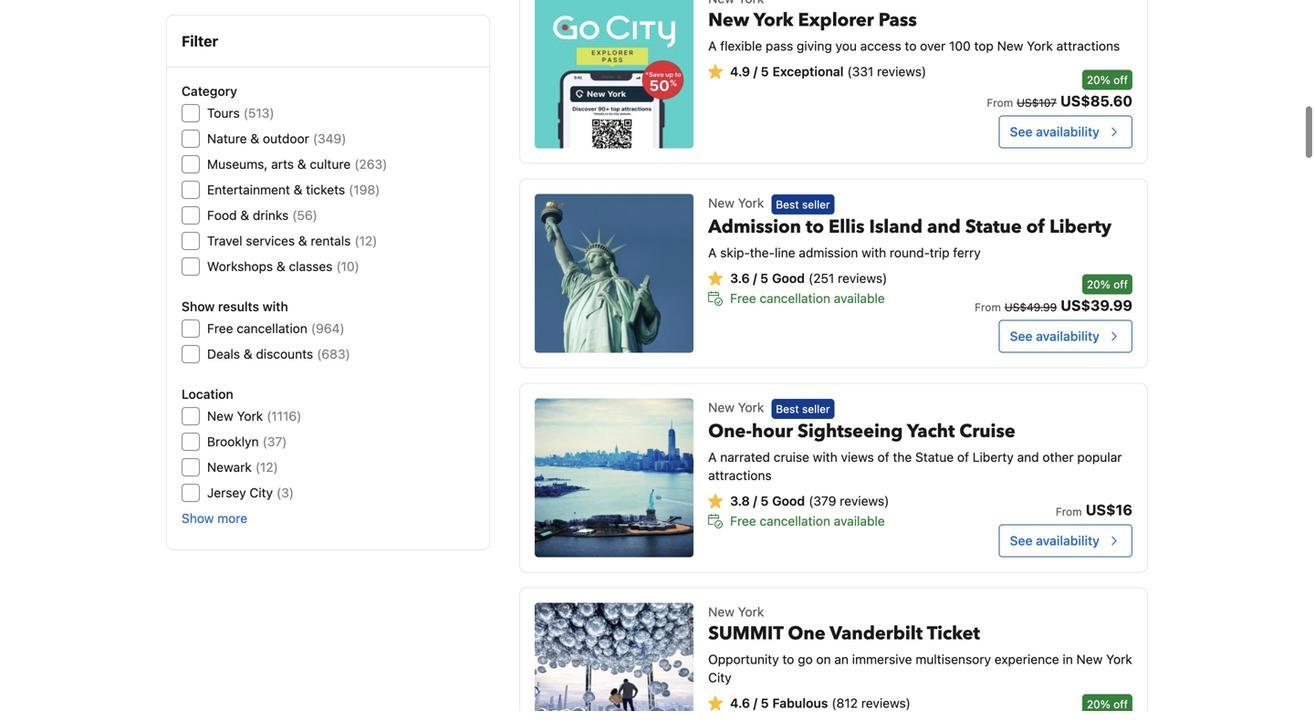 Task type: describe. For each thing, give the bounding box(es) containing it.
culture
[[310, 157, 351, 172]]

availability for one-hour sightseeing yacht cruise
[[1037, 533, 1100, 548]]

new up admission
[[709, 196, 735, 211]]

city inside new york summit one vanderbilt ticket opportunity to go on an immersive multisensory experience in new york city
[[709, 670, 732, 685]]

1 vertical spatial free
[[207, 321, 233, 336]]

3.6 / 5 good (251 reviews)
[[731, 271, 888, 286]]

5 for 4.6 / 5
[[761, 696, 769, 711]]

access
[[861, 38, 902, 54]]

new york explorer pass a flexible pass giving you access to over 100 top new york attractions
[[709, 8, 1121, 54]]

ferry
[[954, 245, 981, 260]]

availability for admission to ellis island and statue of liberty
[[1037, 329, 1100, 344]]

results
[[218, 299, 259, 314]]

free cancellation available for hour
[[731, 514, 885, 529]]

admission to ellis island and statue of liberty image
[[535, 194, 694, 353]]

liberty inside one-hour sightseeing yacht cruise a narrated cruise with views of the statue of liberty and other popular attractions
[[973, 450, 1014, 465]]

20% for new york explorer pass
[[1087, 74, 1111, 86]]

in
[[1063, 652, 1074, 667]]

a inside new york explorer pass a flexible pass giving you access to over 100 top new york attractions
[[709, 38, 717, 54]]

island
[[870, 215, 923, 240]]

nature
[[207, 131, 247, 146]]

tickets
[[306, 182, 345, 197]]

(379
[[809, 493, 837, 509]]

ticket
[[927, 621, 981, 647]]

outdoor
[[263, 131, 309, 146]]

20% off for new york explorer pass
[[1087, 74, 1129, 86]]

reviews) for (812 reviews)
[[862, 696, 911, 711]]

pass
[[879, 8, 917, 33]]

free cancellation available for to
[[731, 291, 885, 306]]

food
[[207, 208, 237, 223]]

sightseeing
[[798, 419, 903, 444]]

other
[[1043, 450, 1074, 465]]

20% for admission to ellis island and statue of liberty
[[1087, 278, 1111, 291]]

jersey city (3)
[[207, 485, 294, 500]]

york up pass
[[754, 8, 794, 33]]

new york explorer pass image
[[535, 0, 694, 148]]

brooklyn (37)
[[207, 434, 287, 449]]

one-
[[709, 419, 752, 444]]

availability for new york explorer pass
[[1037, 124, 1100, 139]]

you
[[836, 38, 857, 54]]

travel
[[207, 233, 243, 248]]

best for to
[[776, 198, 800, 211]]

& right arts
[[297, 157, 306, 172]]

summit
[[709, 621, 784, 647]]

a inside "admission to ellis island and statue of liberty a skip-the-line admission with round-trip ferry"
[[709, 245, 717, 260]]

admission
[[799, 245, 859, 260]]

a inside one-hour sightseeing yacht cruise a narrated cruise with views of the statue of liberty and other popular attractions
[[709, 450, 717, 465]]

(513)
[[244, 105, 274, 121]]

cancellation for one-
[[760, 514, 831, 529]]

and inside one-hour sightseeing yacht cruise a narrated cruise with views of the statue of liberty and other popular attractions
[[1018, 450, 1040, 465]]

us$107
[[1017, 96, 1057, 109]]

classes
[[289, 259, 333, 274]]

one-hour sightseeing yacht cruise a narrated cruise with views of the statue of liberty and other popular attractions
[[709, 419, 1123, 483]]

4.9 / 5 exceptional (331 reviews)
[[731, 64, 927, 79]]

5 for 3.6 / 5
[[761, 271, 769, 286]]

best seller for hour
[[776, 403, 831, 415]]

100
[[950, 38, 971, 54]]

york up one-
[[738, 400, 765, 415]]

new york summit one vanderbilt ticket opportunity to go on an immersive multisensory experience in new york city
[[709, 605, 1133, 685]]

5 for 4.9 / 5
[[761, 64, 769, 79]]

& for tickets
[[294, 182, 303, 197]]

the
[[893, 450, 912, 465]]

to inside "admission to ellis island and statue of liberty a skip-the-line admission with round-trip ferry"
[[806, 215, 825, 240]]

off for admission to ellis island and statue of liberty
[[1114, 278, 1129, 291]]

see for admission to ellis island and statue of liberty
[[1010, 329, 1033, 344]]

new york for one-
[[709, 400, 765, 415]]

1 vertical spatial cancellation
[[237, 321, 308, 336]]

good for hour
[[773, 493, 805, 509]]

/ for 3.8
[[754, 493, 758, 509]]

us$49.99
[[1005, 301, 1058, 314]]

show more button
[[182, 510, 248, 528]]

3 20% off from the top
[[1087, 698, 1129, 711]]

3.8 / 5 good (379 reviews)
[[731, 493, 890, 509]]

one-hour sightseeing yacht cruise image
[[535, 399, 694, 558]]

exceptional
[[773, 64, 844, 79]]

york up brooklyn (37)
[[237, 409, 263, 424]]

from us$49.99 us$39.99
[[975, 297, 1133, 314]]

statue inside one-hour sightseeing yacht cruise a narrated cruise with views of the statue of liberty and other popular attractions
[[916, 450, 954, 465]]

seller for sightseeing
[[803, 403, 831, 415]]

new up the "flexible" in the right of the page
[[709, 8, 750, 33]]

admission
[[709, 215, 802, 240]]

pass
[[766, 38, 794, 54]]

5 for 3.8 / 5
[[761, 493, 769, 509]]

4.6 / 5 fabulous (812 reviews)
[[731, 696, 911, 711]]

/ for 4.9
[[754, 64, 758, 79]]

workshops
[[207, 259, 273, 274]]

narrated
[[721, 450, 771, 465]]

with inside one-hour sightseeing yacht cruise a narrated cruise with views of the statue of liberty and other popular attractions
[[813, 450, 838, 465]]

see for new york explorer pass
[[1010, 124, 1033, 139]]

(812
[[832, 696, 858, 711]]

hour
[[752, 419, 794, 444]]

immersive
[[853, 652, 913, 667]]

free cancellation (964)
[[207, 321, 345, 336]]

(3)
[[277, 485, 294, 500]]

(349)
[[313, 131, 346, 146]]

(683)
[[317, 347, 350, 362]]

free for admission
[[731, 291, 757, 306]]

new right top
[[998, 38, 1024, 54]]

(331
[[848, 64, 874, 79]]

museums, arts & culture (263)
[[207, 157, 387, 172]]

& down (56) at the left of the page
[[298, 233, 307, 248]]

see for one-hour sightseeing yacht cruise
[[1010, 533, 1033, 548]]

statue inside "admission to ellis island and statue of liberty a skip-the-line admission with round-trip ferry"
[[966, 215, 1022, 240]]

us$16
[[1086, 501, 1133, 519]]

(263)
[[355, 157, 387, 172]]

1 horizontal spatial of
[[958, 450, 970, 465]]

popular
[[1078, 450, 1123, 465]]

available for ellis
[[834, 291, 885, 306]]

show results with
[[182, 299, 288, 314]]

drinks
[[253, 208, 289, 223]]

new up one-
[[709, 400, 735, 415]]

deals & discounts (683)
[[207, 347, 350, 362]]

york right top
[[1027, 38, 1054, 54]]

multisensory
[[916, 652, 992, 667]]

reviews) for (331 reviews)
[[878, 64, 927, 79]]

from us$107 us$85.60
[[987, 92, 1133, 110]]



Task type: locate. For each thing, give the bounding box(es) containing it.
5
[[761, 64, 769, 79], [761, 271, 769, 286], [761, 493, 769, 509], [761, 696, 769, 711]]

2 5 from the top
[[761, 271, 769, 286]]

ellis
[[829, 215, 865, 240]]

1 availability from the top
[[1037, 124, 1100, 139]]

0 vertical spatial availability
[[1037, 124, 1100, 139]]

0 vertical spatial show
[[182, 299, 215, 314]]

1 see availability from the top
[[1010, 124, 1100, 139]]

to left go
[[783, 652, 795, 667]]

reviews) right (379
[[840, 493, 890, 509]]

0 vertical spatial cancellation
[[760, 291, 831, 306]]

& right deals
[[244, 347, 253, 362]]

good down line
[[773, 271, 805, 286]]

1 20% from the top
[[1087, 74, 1111, 86]]

1 horizontal spatial to
[[806, 215, 825, 240]]

2 off from the top
[[1114, 278, 1129, 291]]

0 vertical spatial from
[[987, 96, 1014, 109]]

1 vertical spatial a
[[709, 245, 717, 260]]

1 horizontal spatial attractions
[[1057, 38, 1121, 54]]

cancellation up deals & discounts (683)
[[237, 321, 308, 336]]

city left (3)
[[250, 485, 273, 500]]

over
[[921, 38, 946, 54]]

0 horizontal spatial liberty
[[973, 450, 1014, 465]]

tours (513)
[[207, 105, 274, 121]]

0 horizontal spatial city
[[250, 485, 273, 500]]

(1116)
[[267, 409, 302, 424]]

1 vertical spatial off
[[1114, 278, 1129, 291]]

free up deals
[[207, 321, 233, 336]]

& for discounts
[[244, 347, 253, 362]]

(964)
[[311, 321, 345, 336]]

see availability
[[1010, 124, 1100, 139], [1010, 329, 1100, 344], [1010, 533, 1100, 548]]

1 vertical spatial and
[[1018, 450, 1040, 465]]

availability down from us$107 us$85.60 at the right of page
[[1037, 124, 1100, 139]]

rentals
[[311, 233, 351, 248]]

2 good from the top
[[773, 493, 805, 509]]

2 horizontal spatial to
[[905, 38, 917, 54]]

best for hour
[[776, 403, 800, 415]]

0 vertical spatial city
[[250, 485, 273, 500]]

cancellation
[[760, 291, 831, 306], [237, 321, 308, 336], [760, 514, 831, 529]]

(10)
[[336, 259, 360, 274]]

statue up ferry
[[966, 215, 1022, 240]]

a down one-
[[709, 450, 717, 465]]

museums,
[[207, 157, 268, 172]]

new york up one-
[[709, 400, 765, 415]]

more
[[217, 511, 248, 526]]

1 free cancellation available from the top
[[731, 291, 885, 306]]

0 horizontal spatial of
[[878, 450, 890, 465]]

filter
[[182, 32, 218, 50]]

a left the "flexible" in the right of the page
[[709, 38, 717, 54]]

new up summit
[[709, 605, 735, 620]]

brooklyn
[[207, 434, 259, 449]]

2 20% off from the top
[[1087, 278, 1129, 291]]

seller
[[803, 198, 831, 211], [803, 403, 831, 415]]

20% off for admission to ellis island and statue of liberty
[[1087, 278, 1129, 291]]

with up free cancellation (964)
[[263, 299, 288, 314]]

with down island
[[862, 245, 887, 260]]

with left views
[[813, 450, 838, 465]]

2 availability from the top
[[1037, 329, 1100, 344]]

jersey
[[207, 485, 246, 500]]

see availability for admission to ellis island and statue of liberty
[[1010, 329, 1100, 344]]

& down (513)
[[251, 131, 259, 146]]

3 see from the top
[[1010, 533, 1033, 548]]

best seller
[[776, 198, 831, 211], [776, 403, 831, 415]]

to
[[905, 38, 917, 54], [806, 215, 825, 240], [783, 652, 795, 667]]

reviews)
[[878, 64, 927, 79], [838, 271, 888, 286], [840, 493, 890, 509], [862, 696, 911, 711]]

4.9
[[731, 64, 751, 79]]

yacht
[[908, 419, 955, 444]]

cruise
[[960, 419, 1016, 444]]

1 vertical spatial 20%
[[1087, 278, 1111, 291]]

show more
[[182, 511, 248, 526]]

reviews) for (251 reviews)
[[838, 271, 888, 286]]

1 see from the top
[[1010, 124, 1033, 139]]

3 availability from the top
[[1037, 533, 1100, 548]]

attractions inside new york explorer pass a flexible pass giving you access to over 100 top new york attractions
[[1057, 38, 1121, 54]]

1 vertical spatial (12)
[[255, 460, 278, 475]]

show for show more
[[182, 511, 214, 526]]

seller for ellis
[[803, 198, 831, 211]]

flexible
[[721, 38, 763, 54]]

attractions
[[1057, 38, 1121, 54], [709, 468, 772, 483]]

workshops & classes (10)
[[207, 259, 360, 274]]

liberty down cruise
[[973, 450, 1014, 465]]

arts
[[271, 157, 294, 172]]

/ right 4.6
[[754, 696, 758, 711]]

1 available from the top
[[834, 291, 885, 306]]

2 vertical spatial 20% off
[[1087, 698, 1129, 711]]

1 horizontal spatial (12)
[[355, 233, 378, 248]]

category
[[182, 84, 237, 99]]

1 best from the top
[[776, 198, 800, 211]]

2 seller from the top
[[803, 403, 831, 415]]

1 vertical spatial attractions
[[709, 468, 772, 483]]

1 20% off from the top
[[1087, 74, 1129, 86]]

available down (379
[[834, 514, 885, 529]]

4 / from the top
[[754, 696, 758, 711]]

line
[[775, 245, 796, 260]]

2 free cancellation available from the top
[[731, 514, 885, 529]]

and left the other
[[1018, 450, 1040, 465]]

/ for 4.6
[[754, 696, 758, 711]]

newark
[[207, 460, 252, 475]]

& for drinks
[[240, 208, 249, 223]]

cancellation down 3.6 / 5 good (251 reviews)
[[760, 291, 831, 306]]

2 horizontal spatial with
[[862, 245, 887, 260]]

travel services & rentals (12)
[[207, 233, 378, 248]]

/ right 4.9
[[754, 64, 758, 79]]

top
[[975, 38, 994, 54]]

statue down the yacht
[[916, 450, 954, 465]]

0 vertical spatial seller
[[803, 198, 831, 211]]

location
[[182, 387, 233, 402]]

/ right 3.8
[[754, 493, 758, 509]]

cancellation for admission
[[760, 291, 831, 306]]

city down opportunity
[[709, 670, 732, 685]]

2 vertical spatial availability
[[1037, 533, 1100, 548]]

free
[[731, 291, 757, 306], [207, 321, 233, 336], [731, 514, 757, 529]]

entertainment
[[207, 182, 290, 197]]

2 show from the top
[[182, 511, 214, 526]]

0 horizontal spatial statue
[[916, 450, 954, 465]]

/ for 3.6
[[753, 271, 757, 286]]

trip
[[930, 245, 950, 260]]

opportunity
[[709, 652, 779, 667]]

york right in
[[1107, 652, 1133, 667]]

0 horizontal spatial and
[[928, 215, 961, 240]]

4 5 from the top
[[761, 696, 769, 711]]

3 5 from the top
[[761, 493, 769, 509]]

(198)
[[349, 182, 380, 197]]

from for island
[[975, 301, 1002, 314]]

fabulous
[[773, 696, 829, 711]]

1 vertical spatial free cancellation available
[[731, 514, 885, 529]]

0 vertical spatial 20% off
[[1087, 74, 1129, 86]]

0 vertical spatial to
[[905, 38, 917, 54]]

5 right '3.6'
[[761, 271, 769, 286]]

from left "us$107"
[[987, 96, 1014, 109]]

best up admission
[[776, 198, 800, 211]]

2 vertical spatial off
[[1114, 698, 1129, 711]]

1 vertical spatial statue
[[916, 450, 954, 465]]

3 20% from the top
[[1087, 698, 1111, 711]]

0 horizontal spatial with
[[263, 299, 288, 314]]

best seller up hour
[[776, 403, 831, 415]]

2 vertical spatial from
[[1056, 506, 1083, 518]]

attractions down the narrated
[[709, 468, 772, 483]]

0 vertical spatial see availability
[[1010, 124, 1100, 139]]

york
[[754, 8, 794, 33], [1027, 38, 1054, 54], [738, 196, 765, 211], [738, 400, 765, 415], [237, 409, 263, 424], [738, 605, 765, 620], [1107, 652, 1133, 667]]

2 vertical spatial with
[[813, 450, 838, 465]]

0 vertical spatial see
[[1010, 124, 1033, 139]]

good
[[773, 271, 805, 286], [773, 493, 805, 509]]

(251
[[809, 271, 835, 286]]

0 vertical spatial good
[[773, 271, 805, 286]]

reviews) right (251
[[838, 271, 888, 286]]

2 / from the top
[[753, 271, 757, 286]]

1 horizontal spatial liberty
[[1050, 215, 1112, 240]]

free down 3.8
[[731, 514, 757, 529]]

cancellation down 3.8 / 5 good (379 reviews)
[[760, 514, 831, 529]]

from inside the from us$16
[[1056, 506, 1083, 518]]

vanderbilt
[[830, 621, 923, 647]]

a left skip-
[[709, 245, 717, 260]]

new right in
[[1077, 652, 1103, 667]]

1 show from the top
[[182, 299, 215, 314]]

& down services
[[277, 259, 286, 274]]

experience
[[995, 652, 1060, 667]]

attractions up us$85.60
[[1057, 38, 1121, 54]]

free cancellation available down 3.6 / 5 good (251 reviews)
[[731, 291, 885, 306]]

york up admission
[[738, 196, 765, 211]]

of down cruise
[[958, 450, 970, 465]]

(37)
[[263, 434, 287, 449]]

free down '3.6'
[[731, 291, 757, 306]]

1 best seller from the top
[[776, 198, 831, 211]]

see availability for new york explorer pass
[[1010, 124, 1100, 139]]

discounts
[[256, 347, 313, 362]]

0 horizontal spatial to
[[783, 652, 795, 667]]

and inside "admission to ellis island and statue of liberty a skip-the-line admission with round-trip ferry"
[[928, 215, 961, 240]]

0 vertical spatial (12)
[[355, 233, 378, 248]]

(12) down (37)
[[255, 460, 278, 475]]

new york (1116)
[[207, 409, 302, 424]]

0 horizontal spatial attractions
[[709, 468, 772, 483]]

of left the
[[878, 450, 890, 465]]

& right food
[[240, 208, 249, 223]]

and up trip
[[928, 215, 961, 240]]

1 vertical spatial liberty
[[973, 450, 1014, 465]]

3 off from the top
[[1114, 698, 1129, 711]]

new york for admission
[[709, 196, 765, 211]]

0 vertical spatial best
[[776, 198, 800, 211]]

good for to
[[773, 271, 805, 286]]

3.8
[[731, 493, 750, 509]]

5 right 4.9
[[761, 64, 769, 79]]

giving
[[797, 38, 833, 54]]

3.6
[[731, 271, 750, 286]]

1 / from the top
[[754, 64, 758, 79]]

reviews) for (379 reviews)
[[840, 493, 890, 509]]

see availability down from us$49.99 us$39.99
[[1010, 329, 1100, 344]]

2 new york from the top
[[709, 400, 765, 415]]

2 a from the top
[[709, 245, 717, 260]]

see availability for one-hour sightseeing yacht cruise
[[1010, 533, 1100, 548]]

0 vertical spatial free cancellation available
[[731, 291, 885, 306]]

to up admission
[[806, 215, 825, 240]]

from inside from us$107 us$85.60
[[987, 96, 1014, 109]]

with inside "admission to ellis island and statue of liberty a skip-the-line admission with round-trip ferry"
[[862, 245, 887, 260]]

3 a from the top
[[709, 450, 717, 465]]

1 off from the top
[[1114, 74, 1129, 86]]

1 vertical spatial seller
[[803, 403, 831, 415]]

1 a from the top
[[709, 38, 717, 54]]

/ right '3.6'
[[753, 271, 757, 286]]

1 vertical spatial good
[[773, 493, 805, 509]]

show left more
[[182, 511, 214, 526]]

1 vertical spatial from
[[975, 301, 1002, 314]]

& for classes
[[277, 259, 286, 274]]

on
[[817, 652, 831, 667]]

0 vertical spatial and
[[928, 215, 961, 240]]

1 good from the top
[[773, 271, 805, 286]]

reviews) right (812 on the bottom right of page
[[862, 696, 911, 711]]

1 vertical spatial new york
[[709, 400, 765, 415]]

best up hour
[[776, 403, 800, 415]]

new down location
[[207, 409, 234, 424]]

1 vertical spatial availability
[[1037, 329, 1100, 344]]

1 vertical spatial see availability
[[1010, 329, 1100, 344]]

show for show results with
[[182, 299, 215, 314]]

go
[[798, 652, 813, 667]]

availability down from us$49.99 us$39.99
[[1037, 329, 1100, 344]]

2 see from the top
[[1010, 329, 1033, 344]]

skip-
[[721, 245, 750, 260]]

0 vertical spatial free
[[731, 291, 757, 306]]

0 vertical spatial liberty
[[1050, 215, 1112, 240]]

us$85.60
[[1061, 92, 1133, 110]]

summit one vanderbilt ticket image
[[535, 603, 694, 711]]

see availability down the from us$16
[[1010, 533, 1100, 548]]

2 best seller from the top
[[776, 403, 831, 415]]

2 horizontal spatial of
[[1027, 215, 1046, 240]]

(12)
[[355, 233, 378, 248], [255, 460, 278, 475]]

and
[[928, 215, 961, 240], [1018, 450, 1040, 465]]

0 vertical spatial off
[[1114, 74, 1129, 86]]

0 vertical spatial statue
[[966, 215, 1022, 240]]

available down (251
[[834, 291, 885, 306]]

from left us$49.99
[[975, 301, 1002, 314]]

1 vertical spatial to
[[806, 215, 825, 240]]

new york
[[709, 196, 765, 211], [709, 400, 765, 415]]

cruise
[[774, 450, 810, 465]]

4.6
[[731, 696, 751, 711]]

reviews) down access
[[878, 64, 927, 79]]

statue
[[966, 215, 1022, 240], [916, 450, 954, 465]]

1 vertical spatial 20% off
[[1087, 278, 1129, 291]]

best seller for to
[[776, 198, 831, 211]]

round-
[[890, 245, 930, 260]]

1 new york from the top
[[709, 196, 765, 211]]

1 vertical spatial best
[[776, 403, 800, 415]]

of up us$49.99
[[1027, 215, 1046, 240]]

1 vertical spatial city
[[709, 670, 732, 685]]

2 available from the top
[[834, 514, 885, 529]]

(56)
[[292, 208, 318, 223]]

2 vertical spatial see availability
[[1010, 533, 1100, 548]]

1 horizontal spatial city
[[709, 670, 732, 685]]

to inside new york summit one vanderbilt ticket opportunity to go on an immersive multisensory experience in new york city
[[783, 652, 795, 667]]

seller up the ellis on the top
[[803, 198, 831, 211]]

show left results
[[182, 299, 215, 314]]

1 vertical spatial available
[[834, 514, 885, 529]]

0 vertical spatial 20%
[[1087, 74, 1111, 86]]

1 5 from the top
[[761, 64, 769, 79]]

0 horizontal spatial (12)
[[255, 460, 278, 475]]

from for pass
[[987, 96, 1014, 109]]

new york up admission
[[709, 196, 765, 211]]

& down museums, arts & culture (263)
[[294, 182, 303, 197]]

of
[[1027, 215, 1046, 240], [878, 450, 890, 465], [958, 450, 970, 465]]

20% off
[[1087, 74, 1129, 86], [1087, 278, 1129, 291], [1087, 698, 1129, 711]]

available for sightseeing
[[834, 514, 885, 529]]

1 seller from the top
[[803, 198, 831, 211]]

available
[[834, 291, 885, 306], [834, 514, 885, 529]]

2 see availability from the top
[[1010, 329, 1100, 344]]

to inside new york explorer pass a flexible pass giving you access to over 100 top new york attractions
[[905, 38, 917, 54]]

off for new york explorer pass
[[1114, 74, 1129, 86]]

the-
[[750, 245, 775, 260]]

free for one-
[[731, 514, 757, 529]]

1 vertical spatial with
[[263, 299, 288, 314]]

0 vertical spatial new york
[[709, 196, 765, 211]]

from inside from us$49.99 us$39.99
[[975, 301, 1002, 314]]

/
[[754, 64, 758, 79], [753, 271, 757, 286], [754, 493, 758, 509], [754, 696, 758, 711]]

(12) up (10)
[[355, 233, 378, 248]]

views
[[841, 450, 875, 465]]

york up summit
[[738, 605, 765, 620]]

2 20% from the top
[[1087, 278, 1111, 291]]

show inside button
[[182, 511, 214, 526]]

best seller up the ellis on the top
[[776, 198, 831, 211]]

3 see availability from the top
[[1010, 533, 1100, 548]]

seller up sightseeing
[[803, 403, 831, 415]]

20%
[[1087, 74, 1111, 86], [1087, 278, 1111, 291], [1087, 698, 1111, 711]]

to left over
[[905, 38, 917, 54]]

attractions inside one-hour sightseeing yacht cruise a narrated cruise with views of the statue of liberty and other popular attractions
[[709, 468, 772, 483]]

0 vertical spatial with
[[862, 245, 887, 260]]

1 horizontal spatial with
[[813, 450, 838, 465]]

0 vertical spatial attractions
[[1057, 38, 1121, 54]]

of inside "admission to ellis island and statue of liberty a skip-the-line admission with round-trip ferry"
[[1027, 215, 1046, 240]]

0 vertical spatial available
[[834, 291, 885, 306]]

explorer
[[799, 8, 874, 33]]

off
[[1114, 74, 1129, 86], [1114, 278, 1129, 291], [1114, 698, 1129, 711]]

& for outdoor
[[251, 131, 259, 146]]

good left (379
[[773, 493, 805, 509]]

1 vertical spatial best seller
[[776, 403, 831, 415]]

free cancellation available down 3.8 / 5 good (379 reviews)
[[731, 514, 885, 529]]

liberty inside "admission to ellis island and statue of liberty a skip-the-line admission with round-trip ferry"
[[1050, 215, 1112, 240]]

5 right 4.6
[[761, 696, 769, 711]]

liberty up us$39.99
[[1050, 215, 1112, 240]]

1 horizontal spatial and
[[1018, 450, 1040, 465]]

2 vertical spatial cancellation
[[760, 514, 831, 529]]

see
[[1010, 124, 1033, 139], [1010, 329, 1033, 344], [1010, 533, 1033, 548]]

availability down the from us$16
[[1037, 533, 1100, 548]]

see availability down from us$107 us$85.60 at the right of page
[[1010, 124, 1100, 139]]

2 vertical spatial 20%
[[1087, 698, 1111, 711]]

0 vertical spatial best seller
[[776, 198, 831, 211]]

0 vertical spatial a
[[709, 38, 717, 54]]

3 / from the top
[[754, 493, 758, 509]]

from left us$16
[[1056, 506, 1083, 518]]

services
[[246, 233, 295, 248]]

2 vertical spatial a
[[709, 450, 717, 465]]

admission to ellis island and statue of liberty a skip-the-line admission with round-trip ferry
[[709, 215, 1112, 260]]

1 vertical spatial see
[[1010, 329, 1033, 344]]

2 vertical spatial see
[[1010, 533, 1033, 548]]

2 vertical spatial to
[[783, 652, 795, 667]]

one
[[788, 621, 826, 647]]

1 vertical spatial show
[[182, 511, 214, 526]]

an
[[835, 652, 849, 667]]

food & drinks (56)
[[207, 208, 318, 223]]

5 right 3.8
[[761, 493, 769, 509]]

1 horizontal spatial statue
[[966, 215, 1022, 240]]

2 best from the top
[[776, 403, 800, 415]]

best
[[776, 198, 800, 211], [776, 403, 800, 415]]

2 vertical spatial free
[[731, 514, 757, 529]]



Task type: vqa. For each thing, say whether or not it's contained in the screenshot.


